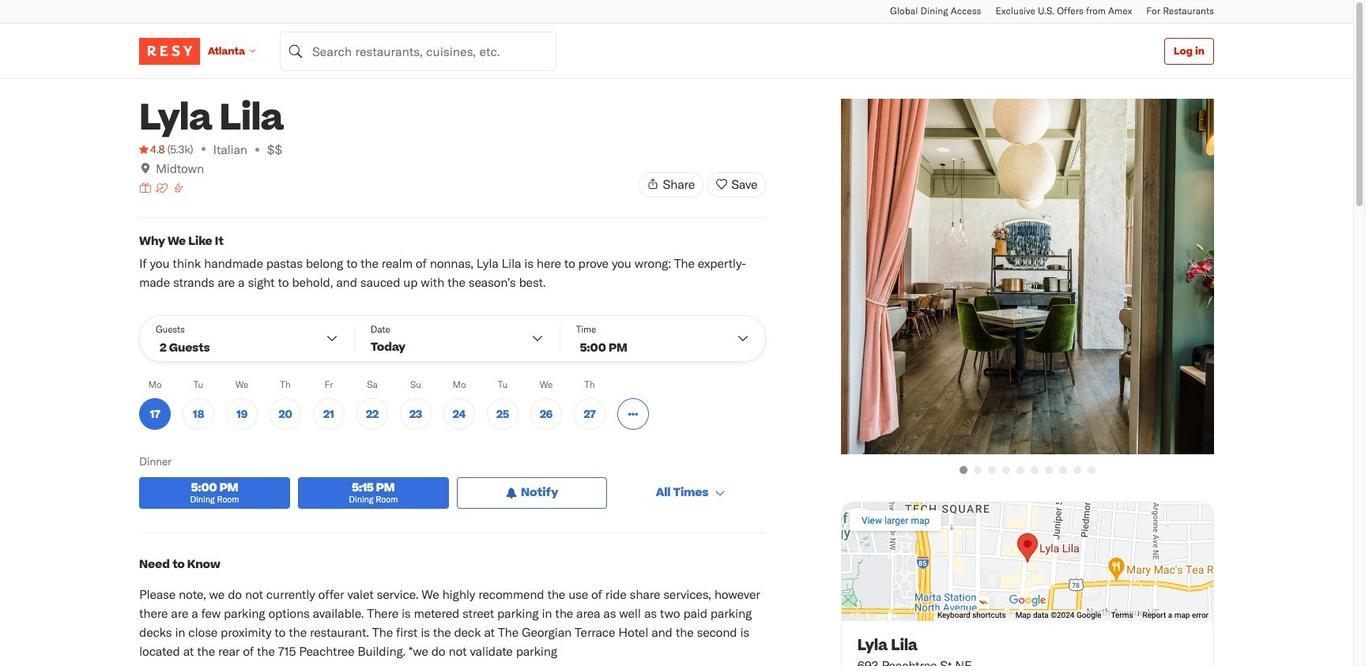 Task type: locate. For each thing, give the bounding box(es) containing it.
None field
[[280, 31, 557, 71]]

4.8 out of 5 stars image
[[139, 142, 165, 157]]



Task type: describe. For each thing, give the bounding box(es) containing it.
Search restaurants, cuisines, etc. text field
[[280, 31, 557, 71]]



Task type: vqa. For each thing, say whether or not it's contained in the screenshot.
field
yes



